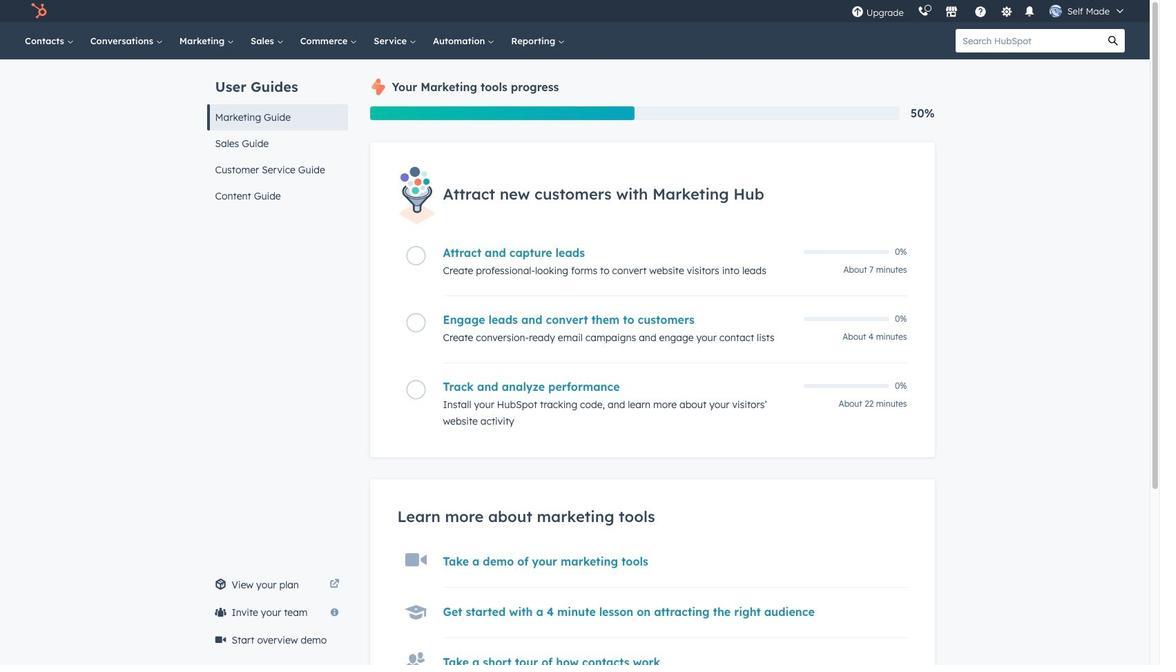 Task type: locate. For each thing, give the bounding box(es) containing it.
1 link opens in a new window image from the top
[[330, 577, 339, 593]]

ruby anderson image
[[1049, 5, 1062, 17]]

marketplaces image
[[945, 6, 958, 19]]

progress bar
[[370, 106, 635, 120]]

menu
[[844, 0, 1133, 22]]

link opens in a new window image
[[330, 577, 339, 593], [330, 579, 339, 590]]



Task type: vqa. For each thing, say whether or not it's contained in the screenshot.
Link opens in a new window image
yes



Task type: describe. For each thing, give the bounding box(es) containing it.
Search HubSpot search field
[[956, 29, 1101, 52]]

2 link opens in a new window image from the top
[[330, 579, 339, 590]]

user guides element
[[207, 59, 348, 209]]



